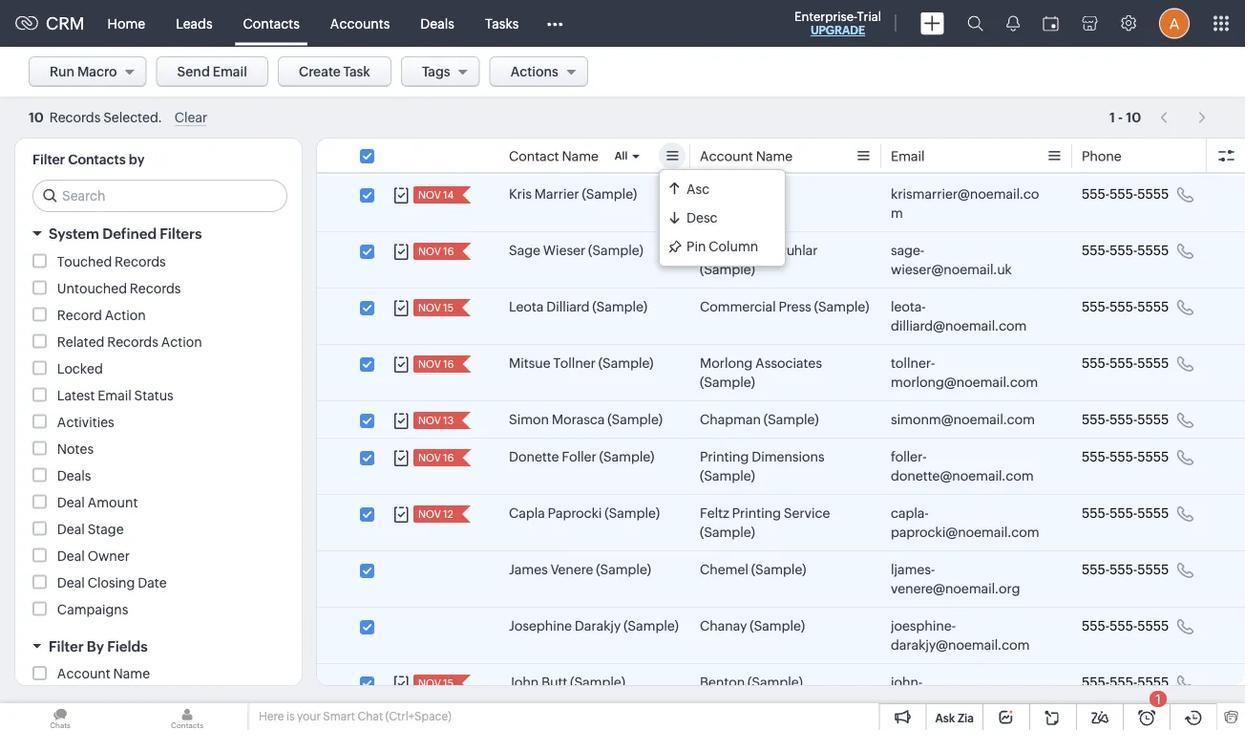 Task type: describe. For each thing, give the bounding box(es) containing it.
(sample) inside "link"
[[815, 299, 870, 314]]

email for send email
[[213, 64, 247, 79]]

2 horizontal spatial name
[[756, 149, 793, 164]]

untouched records
[[57, 280, 181, 296]]

16 for sage
[[443, 246, 454, 258]]

locked
[[57, 361, 103, 376]]

john butt (sample) link
[[509, 673, 626, 692]]

signals image
[[1007, 15, 1020, 32]]

555-555-5555 for joesphine- darakjy@noemail.com
[[1083, 618, 1170, 634]]

sage-
[[891, 243, 925, 258]]

pin column
[[687, 239, 759, 254]]

darakjy
[[575, 618, 621, 634]]

Search text field
[[33, 181, 287, 211]]

1 vertical spatial action
[[161, 334, 202, 349]]

nov 16 for sage wieser (sample)
[[419, 246, 454, 258]]

profile image
[[1160, 8, 1191, 39]]

chat
[[358, 710, 383, 723]]

here
[[259, 710, 284, 723]]

mitsue tollner (sample) link
[[509, 354, 654, 373]]

contact inside create contact button
[[997, 64, 1048, 80]]

activities
[[57, 414, 114, 430]]

2 navigation from the top
[[1152, 104, 1217, 132]]

ljames- venere@noemail.org link
[[891, 560, 1044, 598]]

benton (sample)
[[700, 675, 803, 690]]

email for latest email status
[[98, 387, 132, 403]]

capla- paprocki@noemail.com link
[[891, 504, 1044, 542]]

(sample) right darakjy
[[624, 618, 679, 634]]

latest
[[57, 387, 95, 403]]

555-555-5555 for tollner- morlong@noemail.com
[[1083, 355, 1170, 371]]

capla- paprocki@noemail.com
[[891, 505, 1040, 540]]

10 for first navigation from the bottom of the page
[[1127, 110, 1142, 126]]

chapman
[[700, 412, 761, 427]]

(sample) inside morlong associates (sample)
[[700, 375, 756, 390]]

sage wieser (sample)
[[509, 243, 644, 258]]

contact name
[[509, 149, 599, 164]]

filter contacts by
[[32, 152, 145, 167]]

signals element
[[996, 0, 1032, 47]]

555-555-5555 for sage- wieser@noemail.uk
[[1083, 243, 1170, 258]]

0 horizontal spatial name
[[113, 666, 150, 681]]

capla
[[509, 505, 545, 521]]

send
[[177, 64, 210, 79]]

venere@noemail.org
[[891, 581, 1021, 596]]

nov 16 for mitsue tollner (sample)
[[419, 358, 454, 370]]

chemel (sample) link
[[700, 560, 807, 579]]

16 for donette
[[443, 452, 454, 464]]

capla paprocki (sample)
[[509, 505, 660, 521]]

5555 for john- buttbenton@noemail.co m
[[1138, 675, 1170, 690]]

1 - 10 for first navigation from the bottom of the page
[[1110, 110, 1142, 126]]

nov 16 for donette foller (sample)
[[419, 452, 454, 464]]

0 vertical spatial account
[[700, 149, 754, 164]]

555-555-5555 for simonm@noemail.com
[[1083, 412, 1170, 427]]

nov 15 link for john
[[414, 675, 456, 692]]

12
[[443, 508, 454, 520]]

pin
[[687, 239, 706, 254]]

feltz
[[700, 505, 730, 521]]

(sample) inside 'link'
[[571, 675, 626, 690]]

nov 14 link
[[414, 186, 456, 204]]

1 for first navigation from the bottom of the page
[[1110, 110, 1116, 126]]

1 horizontal spatial contacts
[[243, 16, 300, 31]]

contacts image
[[127, 703, 247, 730]]

555-555-5555 for john- buttbenton@noemail.co m
[[1083, 675, 1170, 690]]

555-555-5555 for capla- paprocki@noemail.com
[[1083, 505, 1170, 521]]

(sample) down feltz printing service (sample) link in the bottom of the page
[[752, 562, 807, 577]]

krismarrier@noemail.co m link
[[891, 184, 1044, 223]]

chanay
[[700, 618, 748, 634]]

0 horizontal spatial contacts
[[68, 152, 126, 167]]

send email button
[[156, 56, 268, 87]]

sage- wieser@noemail.uk link
[[891, 241, 1044, 279]]

nov 13
[[419, 415, 454, 427]]

search element
[[956, 0, 996, 47]]

nov for kris marrier (sample)
[[419, 189, 441, 201]]

king (sample)
[[700, 186, 786, 202]]

16 for mitsue
[[443, 358, 454, 370]]

home
[[108, 16, 145, 31]]

create contact button
[[934, 56, 1067, 88]]

foller
[[562, 449, 597, 464]]

joesphine-
[[891, 618, 957, 634]]

printing dimensions (sample)
[[700, 449, 825, 483]]

- for first navigation from the bottom of the page
[[1119, 110, 1124, 126]]

nov for donette foller (sample)
[[419, 452, 441, 464]]

nov 13 link
[[414, 412, 456, 429]]

1 horizontal spatial account name
[[700, 149, 793, 164]]

morlong associates (sample)
[[700, 355, 823, 390]]

system defined filters button
[[15, 217, 302, 251]]

nov for mitsue tollner (sample)
[[419, 358, 441, 370]]

james venere (sample) link
[[509, 560, 652, 579]]

m inside john- buttbenton@noemail.co m
[[891, 713, 904, 728]]

owner
[[88, 548, 130, 563]]

printing inside feltz printing service (sample)
[[733, 505, 782, 521]]

13
[[443, 415, 454, 427]]

1 for 1st navigation from the top of the page
[[1110, 109, 1116, 125]]

feltz printing service (sample)
[[700, 505, 831, 540]]

tollner- morlong@noemail.com link
[[891, 354, 1044, 392]]

555-555-5555 for foller- donette@noemail.com
[[1083, 449, 1170, 464]]

leota- dilliard@noemail.com link
[[891, 297, 1044, 335]]

send email
[[177, 64, 247, 79]]

is
[[287, 710, 295, 723]]

1 vertical spatial deals
[[57, 468, 91, 483]]

deal for deal amount
[[57, 494, 85, 510]]

donette foller (sample)
[[509, 449, 655, 464]]

(sample) right venere
[[596, 562, 652, 577]]

555-555-5555 for ljames- venere@noemail.org
[[1083, 562, 1170, 577]]

calendar image
[[1043, 16, 1060, 31]]

zia
[[958, 711, 975, 724]]

accounts
[[330, 16, 390, 31]]

tollner
[[554, 355, 596, 371]]

0 horizontal spatial contact
[[509, 149, 560, 164]]

nov 15 for john butt (sample)
[[419, 677, 454, 689]]

john
[[509, 675, 539, 690]]

morlong associates (sample) link
[[700, 354, 872, 392]]

(sample) right chanay
[[750, 618, 806, 634]]

5555 for ljames- venere@noemail.org
[[1138, 562, 1170, 577]]

defined
[[102, 226, 157, 242]]

enterprise-trial upgrade
[[795, 9, 882, 37]]

simonm@noemail.com link
[[891, 410, 1036, 429]]

printing dimensions (sample) link
[[700, 447, 872, 485]]

1 navigation from the top
[[1152, 103, 1217, 131]]

morlong@noemail.com
[[891, 375, 1039, 390]]

printing inside printing dimensions (sample)
[[700, 449, 749, 464]]

paprocki
[[548, 505, 602, 521]]

macro
[[77, 64, 117, 79]]

555-555-5555 for krismarrier@noemail.co m
[[1083, 186, 1170, 202]]

chanay (sample) link
[[700, 616, 806, 635]]

Other Modules field
[[534, 8, 575, 39]]

stage
[[88, 521, 124, 537]]

simonm@noemail.com
[[891, 412, 1036, 427]]

king
[[700, 186, 729, 202]]

capla paprocki (sample) link
[[509, 504, 660, 523]]

records for touched
[[115, 254, 166, 269]]

chemel (sample)
[[700, 562, 807, 577]]

column
[[709, 239, 759, 254]]

records for untouched
[[130, 280, 181, 296]]

amount
[[88, 494, 138, 510]]

john-
[[891, 675, 923, 690]]

(sample) inside printing dimensions (sample)
[[700, 468, 756, 483]]

filter by fields button
[[15, 629, 302, 663]]

(sample) right paprocki
[[605, 505, 660, 521]]

filter by fields
[[49, 638, 148, 655]]

by
[[129, 152, 145, 167]]

1 vertical spatial account name
[[57, 666, 150, 681]]

venere
[[551, 562, 594, 577]]

mitsue
[[509, 355, 551, 371]]

ask
[[936, 711, 956, 724]]

system defined filters
[[49, 226, 202, 242]]

leota-
[[891, 299, 927, 314]]

leota dilliard (sample)
[[509, 299, 648, 314]]

touched records
[[57, 254, 166, 269]]

(ctrl+space)
[[386, 710, 452, 723]]



Task type: locate. For each thing, give the bounding box(es) containing it.
6 5555 from the top
[[1138, 449, 1170, 464]]

5555 for krismarrier@noemail.co m
[[1138, 186, 1170, 202]]

nov
[[419, 189, 441, 201], [419, 246, 441, 258], [419, 302, 441, 314], [419, 358, 441, 370], [419, 415, 441, 427], [419, 452, 441, 464], [419, 508, 441, 520], [419, 677, 441, 689]]

0 vertical spatial nov 16 link
[[414, 243, 456, 260]]

nov for leota dilliard (sample)
[[419, 302, 441, 314]]

16 down 13
[[443, 452, 454, 464]]

1 nov 16 from the top
[[419, 246, 454, 258]]

2 create from the left
[[953, 64, 995, 80]]

2 16 from the top
[[443, 358, 454, 370]]

date
[[138, 575, 167, 590]]

3 555-555-5555 from the top
[[1083, 299, 1170, 314]]

wieser
[[543, 243, 586, 258]]

1 horizontal spatial actions
[[1138, 64, 1186, 79]]

records down defined
[[115, 254, 166, 269]]

nov for john butt (sample)
[[419, 677, 441, 689]]

filter for filter contacts by
[[32, 152, 65, 167]]

press
[[779, 299, 812, 314]]

2 1 - 10 from the top
[[1110, 110, 1142, 126]]

dilliard@noemail.com
[[891, 318, 1028, 333]]

(sample) right press
[[815, 299, 870, 314]]

create menu image
[[921, 12, 945, 35]]

2 nov 16 link from the top
[[414, 355, 456, 373]]

4 5555 from the top
[[1138, 355, 1170, 371]]

4 deal from the top
[[57, 575, 85, 590]]

nov 15 link for leota
[[414, 299, 456, 316]]

create left task
[[299, 64, 341, 79]]

(sample) down morlong
[[700, 375, 756, 390]]

donette foller (sample) link
[[509, 447, 655, 466]]

0 vertical spatial printing
[[700, 449, 749, 464]]

(sample) right foller
[[600, 449, 655, 464]]

trial
[[858, 9, 882, 23]]

nov 16 up nov 13 link
[[419, 358, 454, 370]]

1 - from the top
[[1119, 109, 1124, 125]]

phone
[[1083, 149, 1122, 164]]

0 vertical spatial deals
[[421, 16, 455, 31]]

joesphine- darakjy@noemail.com link
[[891, 616, 1044, 655]]

1 vertical spatial contact
[[509, 149, 560, 164]]

records for related
[[107, 334, 158, 349]]

9 555-555-5555 from the top
[[1083, 618, 1170, 634]]

closing
[[88, 575, 135, 590]]

chats image
[[0, 703, 120, 730]]

email right "latest"
[[98, 387, 132, 403]]

1 vertical spatial email
[[891, 149, 926, 164]]

0 vertical spatial nov 15 link
[[414, 299, 456, 316]]

0 horizontal spatial deals
[[57, 468, 91, 483]]

0 horizontal spatial account name
[[57, 666, 150, 681]]

paprocki@noemail.com
[[891, 525, 1040, 540]]

- for 1st navigation from the top of the page
[[1119, 109, 1124, 125]]

printing down 'chapman'
[[700, 449, 749, 464]]

3 nov 16 link from the top
[[414, 449, 456, 466]]

1 vertical spatial filter
[[49, 638, 84, 655]]

2 555-555-5555 from the top
[[1083, 243, 1170, 258]]

account down "by"
[[57, 666, 111, 681]]

nov 16 link up nov 13 link
[[414, 355, 456, 373]]

1 horizontal spatial contact
[[997, 64, 1048, 80]]

create down search image
[[953, 64, 995, 80]]

16 up 13
[[443, 358, 454, 370]]

9 5555 from the top
[[1138, 618, 1170, 634]]

deal owner
[[57, 548, 130, 563]]

related records action
[[57, 334, 202, 349]]

1 nov 16 link from the top
[[414, 243, 456, 260]]

printing right the 'feltz' at the bottom
[[733, 505, 782, 521]]

0 vertical spatial nov 16
[[419, 246, 454, 258]]

5555 for joesphine- darakjy@noemail.com
[[1138, 618, 1170, 634]]

printing
[[700, 449, 749, 464], [733, 505, 782, 521]]

1 vertical spatial 16
[[443, 358, 454, 370]]

deal left stage
[[57, 521, 85, 537]]

deals
[[421, 16, 455, 31], [57, 468, 91, 483]]

5555 for capla- paprocki@noemail.com
[[1138, 505, 1170, 521]]

accounts link
[[315, 0, 405, 46]]

commercial
[[700, 299, 776, 314]]

2 truhlar from the left
[[775, 243, 818, 258]]

deal stage
[[57, 521, 124, 537]]

enterprise-
[[795, 9, 858, 23]]

0 vertical spatial action
[[105, 307, 146, 322]]

josephine darakjy (sample) link
[[509, 616, 679, 635]]

0 vertical spatial 16
[[443, 246, 454, 258]]

15 left leota
[[443, 302, 454, 314]]

6 nov from the top
[[419, 452, 441, 464]]

(sample) right benton
[[748, 675, 803, 690]]

truhlar right and
[[775, 243, 818, 258]]

10 for 1st navigation from the top of the page
[[1127, 109, 1142, 125]]

8 5555 from the top
[[1138, 562, 1170, 577]]

2 vertical spatial nov 16
[[419, 452, 454, 464]]

2 m from the top
[[891, 713, 904, 728]]

2 15 from the top
[[443, 677, 454, 689]]

15
[[443, 302, 454, 314], [443, 677, 454, 689]]

account up king
[[700, 149, 754, 164]]

2 vertical spatial records
[[107, 334, 158, 349]]

(sample) right king
[[731, 186, 786, 202]]

3 nov 16 from the top
[[419, 452, 454, 464]]

nov 15 link
[[414, 299, 456, 316], [414, 675, 456, 692]]

ljames- venere@noemail.org
[[891, 562, 1021, 596]]

(sample) down all
[[582, 186, 638, 202]]

filter for filter by fields
[[49, 638, 84, 655]]

0 vertical spatial 15
[[443, 302, 454, 314]]

nov 14
[[419, 189, 454, 201]]

navigation
[[1152, 103, 1217, 131], [1152, 104, 1217, 132]]

1 nov 15 link from the top
[[414, 299, 456, 316]]

0 horizontal spatial account
[[57, 666, 111, 681]]

filter inside dropdown button
[[49, 638, 84, 655]]

nov 16 link down nov 14
[[414, 243, 456, 260]]

john- buttbenton@noemail.co m
[[891, 675, 1044, 728]]

(sample) down the 'feltz' at the bottom
[[700, 525, 756, 540]]

16 down the 14
[[443, 246, 454, 258]]

nov 12 link
[[414, 505, 456, 523]]

0 horizontal spatial action
[[105, 307, 146, 322]]

chapman (sample) link
[[700, 410, 819, 429]]

3 nov from the top
[[419, 302, 441, 314]]

deals link
[[405, 0, 470, 46]]

nov 15 up (ctrl+space) at the bottom of page
[[419, 677, 454, 689]]

related
[[57, 334, 105, 349]]

profile element
[[1149, 0, 1202, 46]]

1 actions from the left
[[511, 64, 559, 79]]

(sample) right tollner
[[599, 355, 654, 371]]

16
[[443, 246, 454, 258], [443, 358, 454, 370], [443, 452, 454, 464]]

5555 for simonm@noemail.com
[[1138, 412, 1170, 427]]

1 vertical spatial m
[[891, 713, 904, 728]]

1 m from the top
[[891, 205, 904, 221]]

0 horizontal spatial email
[[98, 387, 132, 403]]

1 vertical spatial printing
[[733, 505, 782, 521]]

0 vertical spatial email
[[213, 64, 247, 79]]

leota- dilliard@noemail.com
[[891, 299, 1028, 333]]

14
[[443, 189, 454, 201]]

5555 for foller- donette@noemail.com
[[1138, 449, 1170, 464]]

5 555-555-5555 from the top
[[1083, 412, 1170, 427]]

1 5555 from the top
[[1138, 186, 1170, 202]]

6 555-555-5555 from the top
[[1083, 449, 1170, 464]]

(sample) up the 'feltz' at the bottom
[[700, 468, 756, 483]]

1 15 from the top
[[443, 302, 454, 314]]

ljames-
[[891, 562, 936, 577]]

records
[[49, 110, 101, 125]]

create for create task
[[299, 64, 341, 79]]

4 nov from the top
[[419, 358, 441, 370]]

nov 15 link up (ctrl+space) at the bottom of page
[[414, 675, 456, 692]]

name down "fields"
[[113, 666, 150, 681]]

truhlar left and
[[700, 243, 744, 258]]

(sample) down pin column
[[700, 262, 756, 277]]

nov 16 link for donette
[[414, 449, 456, 466]]

deal amount
[[57, 494, 138, 510]]

1 horizontal spatial deals
[[421, 16, 455, 31]]

8 555-555-5555 from the top
[[1083, 562, 1170, 577]]

deal up deal stage at bottom
[[57, 494, 85, 510]]

10 555-555-5555 from the top
[[1083, 675, 1170, 690]]

actions down the other modules field
[[511, 64, 559, 79]]

0 vertical spatial filter
[[32, 152, 65, 167]]

2 vertical spatial email
[[98, 387, 132, 403]]

all
[[615, 150, 628, 162]]

deal up campaigns
[[57, 575, 85, 590]]

nov 15
[[419, 302, 454, 314], [419, 677, 454, 689]]

7 nov from the top
[[419, 508, 441, 520]]

associates
[[756, 355, 823, 371]]

1 vertical spatial records
[[130, 280, 181, 296]]

1 horizontal spatial action
[[161, 334, 202, 349]]

status
[[134, 387, 174, 403]]

create inside create contact button
[[953, 64, 995, 80]]

5 nov from the top
[[419, 415, 441, 427]]

contact up kris
[[509, 149, 560, 164]]

by
[[87, 638, 104, 655]]

15 up (ctrl+space) at the bottom of page
[[443, 677, 454, 689]]

7 5555 from the top
[[1138, 505, 1170, 521]]

records
[[115, 254, 166, 269], [130, 280, 181, 296], [107, 334, 158, 349]]

1 vertical spatial account
[[57, 666, 111, 681]]

deals up tags
[[421, 16, 455, 31]]

row group containing kris marrier (sample)
[[317, 176, 1246, 730]]

2 nov 15 from the top
[[419, 677, 454, 689]]

nov 16 link for mitsue
[[414, 355, 456, 373]]

1 - 10 for 1st navigation from the top of the page
[[1110, 109, 1142, 125]]

5555 for leota- dilliard@noemail.com
[[1138, 299, 1170, 314]]

1 vertical spatial 15
[[443, 677, 454, 689]]

2 deal from the top
[[57, 521, 85, 537]]

nov 15 link left leota
[[414, 299, 456, 316]]

row group
[[317, 176, 1246, 730]]

email up the krismarrier@noemail.co
[[891, 149, 926, 164]]

name up the king (sample) link
[[756, 149, 793, 164]]

service
[[784, 505, 831, 521]]

(sample)
[[582, 186, 638, 202], [731, 186, 786, 202], [589, 243, 644, 258], [700, 262, 756, 277], [593, 299, 648, 314], [815, 299, 870, 314], [599, 355, 654, 371], [700, 375, 756, 390], [608, 412, 663, 427], [764, 412, 819, 427], [600, 449, 655, 464], [700, 468, 756, 483], [605, 505, 660, 521], [700, 525, 756, 540], [596, 562, 652, 577], [752, 562, 807, 577], [624, 618, 679, 634], [750, 618, 806, 634], [571, 675, 626, 690], [748, 675, 803, 690]]

3 5555 from the top
[[1138, 299, 1170, 314]]

nov for capla paprocki (sample)
[[419, 508, 441, 520]]

action up related records action
[[105, 307, 146, 322]]

(sample) inside truhlar and truhlar (sample)
[[700, 262, 756, 277]]

(sample) up dimensions
[[764, 412, 819, 427]]

2 - from the top
[[1119, 110, 1124, 126]]

1 nov from the top
[[419, 189, 441, 201]]

1 nov 15 from the top
[[419, 302, 454, 314]]

(sample) right 'dilliard'
[[593, 299, 648, 314]]

-
[[1119, 109, 1124, 125], [1119, 110, 1124, 126]]

2 vertical spatial nov 16 link
[[414, 449, 456, 466]]

1 horizontal spatial account
[[700, 149, 754, 164]]

actions down "profile" image
[[1138, 64, 1186, 79]]

deal for deal closing date
[[57, 575, 85, 590]]

1 horizontal spatial name
[[562, 149, 599, 164]]

marrier
[[535, 186, 580, 202]]

donette
[[509, 449, 560, 464]]

create
[[299, 64, 341, 79], [953, 64, 995, 80]]

1 truhlar from the left
[[700, 243, 744, 258]]

nov 15 for leota dilliard (sample)
[[419, 302, 454, 314]]

2 nov 16 from the top
[[419, 358, 454, 370]]

0 horizontal spatial truhlar
[[700, 243, 744, 258]]

buttbenton@noemail.co
[[891, 694, 1044, 709]]

2 vertical spatial 16
[[443, 452, 454, 464]]

untouched
[[57, 280, 127, 296]]

name up kris marrier (sample)
[[562, 149, 599, 164]]

m inside krismarrier@noemail.co m
[[891, 205, 904, 221]]

nov 16 link down nov 13
[[414, 449, 456, 466]]

nov 16 link for sage
[[414, 243, 456, 260]]

m down the john-
[[891, 713, 904, 728]]

0 vertical spatial m
[[891, 205, 904, 221]]

deal for deal stage
[[57, 521, 85, 537]]

0 vertical spatial nov 15
[[419, 302, 454, 314]]

contacts up the send email at the left top
[[243, 16, 300, 31]]

1 deal from the top
[[57, 494, 85, 510]]

deals down notes
[[57, 468, 91, 483]]

3 16 from the top
[[443, 452, 454, 464]]

nov for sage wieser (sample)
[[419, 246, 441, 258]]

2 horizontal spatial email
[[891, 149, 926, 164]]

(sample) right butt
[[571, 675, 626, 690]]

1 vertical spatial contacts
[[68, 152, 126, 167]]

deal down deal stage at bottom
[[57, 548, 85, 563]]

1 555-555-5555 from the top
[[1083, 186, 1170, 202]]

kris
[[509, 186, 532, 202]]

2 actions from the left
[[1138, 64, 1186, 79]]

desc
[[687, 210, 718, 226]]

nov for simon morasca (sample)
[[419, 415, 441, 427]]

1 1 - 10 from the top
[[1110, 109, 1142, 125]]

create menu element
[[910, 0, 956, 46]]

email inside button
[[213, 64, 247, 79]]

leota
[[509, 299, 544, 314]]

1 vertical spatial nov 16 link
[[414, 355, 456, 373]]

contacts left by
[[68, 152, 126, 167]]

foller- donette@noemail.com
[[891, 449, 1035, 483]]

1 16 from the top
[[443, 246, 454, 258]]

chanay (sample)
[[700, 618, 806, 634]]

1 vertical spatial nov 16
[[419, 358, 454, 370]]

contact down the "signals" icon
[[997, 64, 1048, 80]]

sage wieser (sample) link
[[509, 241, 644, 260]]

0 vertical spatial contact
[[997, 64, 1048, 80]]

15 for leota
[[443, 302, 454, 314]]

contact
[[997, 64, 1048, 80], [509, 149, 560, 164]]

0 vertical spatial contacts
[[243, 16, 300, 31]]

3 deal from the top
[[57, 548, 85, 563]]

deal for deal owner
[[57, 548, 85, 563]]

5 5555 from the top
[[1138, 412, 1170, 427]]

2 nov from the top
[[419, 246, 441, 258]]

nov 16 down nov 14
[[419, 246, 454, 258]]

records down record action
[[107, 334, 158, 349]]

15 for john
[[443, 677, 454, 689]]

1 vertical spatial nov 15 link
[[414, 675, 456, 692]]

simon
[[509, 412, 549, 427]]

actions
[[511, 64, 559, 79], [1138, 64, 1186, 79]]

kris marrier (sample) link
[[509, 184, 638, 204]]

1 horizontal spatial create
[[953, 64, 995, 80]]

1 - 10
[[1110, 109, 1142, 125], [1110, 110, 1142, 126]]

0 vertical spatial records
[[115, 254, 166, 269]]

create task
[[299, 64, 371, 79]]

task
[[344, 64, 371, 79]]

create contact
[[953, 64, 1048, 80]]

1 vertical spatial nov 15
[[419, 677, 454, 689]]

filter down records
[[32, 152, 65, 167]]

email right send
[[213, 64, 247, 79]]

5555 for tollner- morlong@noemail.com
[[1138, 355, 1170, 371]]

0 vertical spatial account name
[[700, 149, 793, 164]]

records down touched records
[[130, 280, 181, 296]]

1 create from the left
[[299, 64, 341, 79]]

(sample) right morasca
[[608, 412, 663, 427]]

filter
[[32, 152, 65, 167], [49, 638, 84, 655]]

m up sage-
[[891, 205, 904, 221]]

wieser@noemail.uk
[[891, 262, 1013, 277]]

create inside create task button
[[299, 64, 341, 79]]

5555 for sage- wieser@noemail.uk
[[1138, 243, 1170, 258]]

ask zia
[[936, 711, 975, 724]]

create for create contact
[[953, 64, 995, 80]]

krismarrier@noemail.co m
[[891, 186, 1040, 221]]

tollner-
[[891, 355, 936, 371]]

1 horizontal spatial truhlar
[[775, 243, 818, 258]]

filter left "by"
[[49, 638, 84, 655]]

nov 16 down nov 13
[[419, 452, 454, 464]]

search image
[[968, 15, 984, 32]]

(sample) inside feltz printing service (sample)
[[700, 525, 756, 540]]

account name up king (sample)
[[700, 149, 793, 164]]

tollner- morlong@noemail.com
[[891, 355, 1039, 390]]

2 5555 from the top
[[1138, 243, 1170, 258]]

4 555-555-5555 from the top
[[1083, 355, 1170, 371]]

7 555-555-5555 from the top
[[1083, 505, 1170, 521]]

555-555-5555 for leota- dilliard@noemail.com
[[1083, 299, 1170, 314]]

benton
[[700, 675, 745, 690]]

(sample) right wieser
[[589, 243, 644, 258]]

0 horizontal spatial actions
[[511, 64, 559, 79]]

leads link
[[161, 0, 228, 46]]

account name down 'filter by fields'
[[57, 666, 150, 681]]

8 nov from the top
[[419, 677, 441, 689]]

0 horizontal spatial create
[[299, 64, 341, 79]]

2 nov 15 link from the top
[[414, 675, 456, 692]]

nov 15 left leota
[[419, 302, 454, 314]]

10 5555 from the top
[[1138, 675, 1170, 690]]

action up status
[[161, 334, 202, 349]]

1 horizontal spatial email
[[213, 64, 247, 79]]



Task type: vqa. For each thing, say whether or not it's contained in the screenshot.


